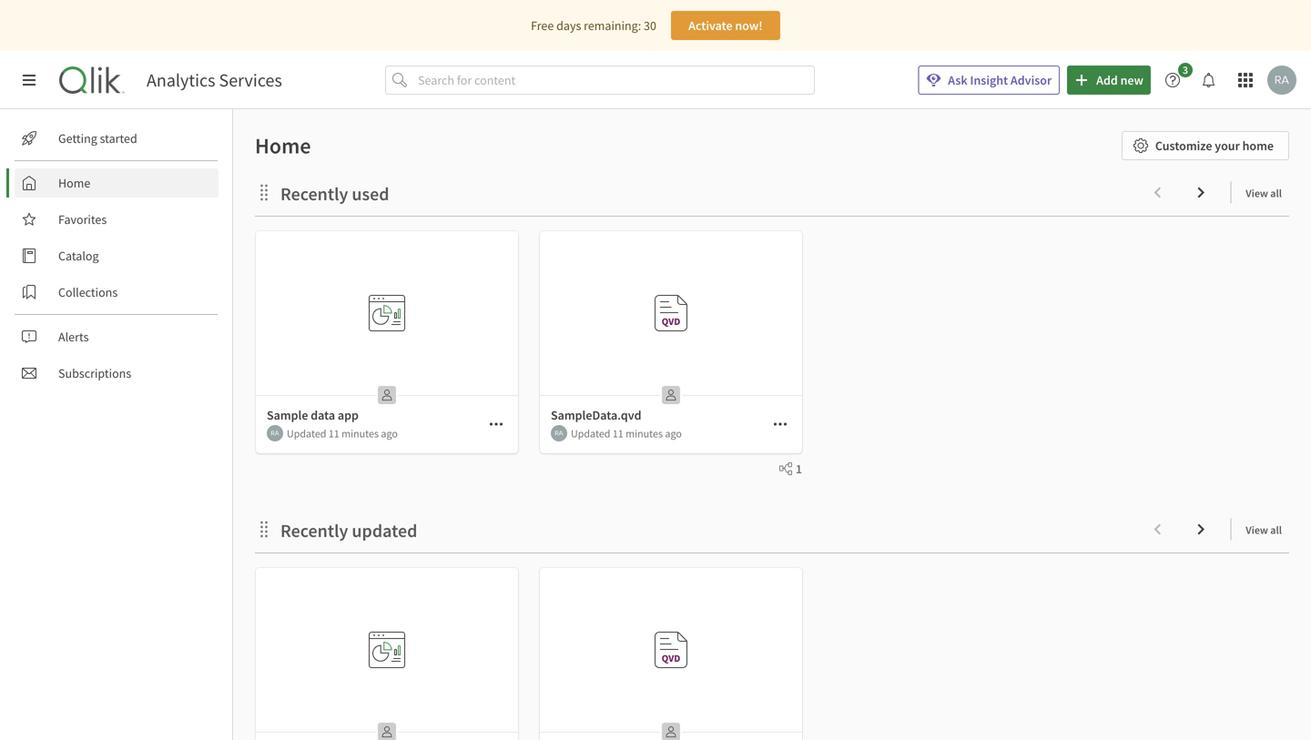 Task type: vqa. For each thing, say whether or not it's contained in the screenshot.
ASK INSIGHT ADVISOR
yes



Task type: locate. For each thing, give the bounding box(es) containing it.
home inside main content
[[255, 132, 311, 159]]

1 updated 11 minutes ago from the left
[[287, 426, 398, 440]]

0 vertical spatial sampledata.qvd
[[652, 377, 728, 391]]

customize
[[1155, 137, 1212, 154]]

view all
[[1246, 186, 1282, 200], [1246, 523, 1282, 537]]

2 vertical spatial sampledata.qvd
[[652, 714, 728, 728]]

2 updated from the left
[[571, 426, 610, 440]]

0 vertical spatial recently
[[280, 183, 348, 205]]

0 horizontal spatial home
[[58, 175, 90, 191]]

1 horizontal spatial home
[[255, 132, 311, 159]]

1 horizontal spatial ruby anderson element
[[551, 425, 567, 442]]

add new button
[[1067, 66, 1151, 95]]

recently used
[[280, 183, 389, 205]]

analytics services element
[[147, 69, 282, 92]]

ruby anderson element right more actions image
[[551, 425, 567, 442]]

1 vertical spatial recently
[[280, 519, 348, 542]]

0 horizontal spatial ruby anderson image
[[267, 425, 283, 442]]

ruby anderson image for sampledata.qvd
[[551, 425, 567, 442]]

minutes for sampledata.qvd
[[626, 426, 663, 440]]

favorites link
[[15, 205, 219, 234]]

sampledata.qvd
[[652, 377, 728, 391], [551, 407, 642, 423], [652, 714, 728, 728]]

collections link
[[15, 278, 219, 307]]

app
[[338, 407, 359, 423]]

all for recently used
[[1271, 186, 1282, 200]]

0 vertical spatial view all link
[[1246, 181, 1289, 204]]

subscriptions
[[58, 365, 131, 382]]

move collection image for recently used
[[255, 183, 273, 202]]

view all for recently updated
[[1246, 523, 1282, 537]]

customize your home
[[1155, 137, 1274, 154]]

ruby anderson element
[[267, 425, 283, 442], [551, 425, 567, 442]]

0 horizontal spatial 11
[[329, 426, 339, 440]]

view
[[1246, 186, 1268, 200], [1246, 523, 1268, 537]]

move collection image
[[255, 183, 273, 202], [255, 520, 273, 539]]

home up favorites
[[58, 175, 90, 191]]

2 view all from the top
[[1246, 523, 1282, 537]]

updated
[[287, 426, 326, 440], [571, 426, 610, 440]]

catalog link
[[15, 241, 219, 270]]

all
[[1271, 186, 1282, 200], [1271, 523, 1282, 537]]

0 vertical spatial home
[[255, 132, 311, 159]]

1 vertical spatial home
[[58, 175, 90, 191]]

2 11 from the left
[[613, 426, 624, 440]]

updated for sample data app
[[287, 426, 326, 440]]

1 view all link from the top
[[1246, 181, 1289, 204]]

analytics
[[147, 69, 215, 92]]

0 vertical spatial all
[[1271, 186, 1282, 200]]

11
[[329, 426, 339, 440], [613, 426, 624, 440]]

0 horizontal spatial ago
[[381, 426, 398, 440]]

2 all from the top
[[1271, 523, 1282, 537]]

1 vertical spatial view all link
[[1246, 518, 1289, 541]]

ruby anderson image down "sample"
[[267, 425, 283, 442]]

ruby anderson element for sample data app
[[267, 425, 283, 442]]

ruby anderson image up home
[[1267, 66, 1297, 95]]

1 vertical spatial all
[[1271, 523, 1282, 537]]

0 vertical spatial view
[[1246, 186, 1268, 200]]

1 horizontal spatial updated
[[571, 426, 610, 440]]

1 updated from the left
[[287, 426, 326, 440]]

collections
[[58, 284, 118, 300]]

move collection image for recently updated
[[255, 520, 273, 539]]

started
[[100, 130, 137, 147]]

1 vertical spatial sampledata.qvd
[[551, 407, 642, 423]]

move collection image left recently used
[[255, 183, 273, 202]]

subscriptions link
[[15, 359, 219, 388]]

0 horizontal spatial minutes
[[342, 426, 379, 440]]

updated 11 minutes ago for sampledata.qvd
[[571, 426, 682, 440]]

0 vertical spatial view all
[[1246, 186, 1282, 200]]

ruby anderson image
[[1267, 66, 1297, 95], [267, 425, 283, 442], [551, 425, 567, 442]]

1 horizontal spatial minutes
[[626, 426, 663, 440]]

getting
[[58, 130, 97, 147]]

add
[[1096, 72, 1118, 88]]

navigation pane element
[[0, 117, 232, 395]]

ago
[[381, 426, 398, 440], [665, 426, 682, 440]]

minutes for sample data app
[[342, 426, 379, 440]]

0 vertical spatial move collection image
[[255, 183, 273, 202]]

recently left used
[[280, 183, 348, 205]]

ask insight advisor button
[[918, 66, 1060, 95]]

1 horizontal spatial 11
[[613, 426, 624, 440]]

2 horizontal spatial ruby anderson image
[[1267, 66, 1297, 95]]

services
[[219, 69, 282, 92]]

2 view all link from the top
[[1246, 518, 1289, 541]]

new
[[1121, 72, 1144, 88]]

1 horizontal spatial ago
[[665, 426, 682, 440]]

updated 11 minutes ago
[[287, 426, 398, 440], [571, 426, 682, 440]]

1 11 from the left
[[329, 426, 339, 440]]

view all link
[[1246, 181, 1289, 204], [1246, 518, 1289, 541]]

home up recently used
[[255, 132, 311, 159]]

0 horizontal spatial updated
[[287, 426, 326, 440]]

2 view from the top
[[1246, 523, 1268, 537]]

ruby anderson element down "sample"
[[267, 425, 283, 442]]

1 view from the top
[[1246, 186, 1268, 200]]

sampledata.qvd inside "sampledata.qvd" link
[[652, 714, 728, 728]]

2 minutes from the left
[[626, 426, 663, 440]]

move collection image left recently updated
[[255, 520, 273, 539]]

sampledata.qvd link
[[540, 568, 802, 740]]

alerts link
[[15, 322, 219, 351]]

30
[[644, 17, 656, 34]]

2 updated 11 minutes ago from the left
[[571, 426, 682, 440]]

more actions image
[[773, 417, 788, 432]]

home
[[255, 132, 311, 159], [58, 175, 90, 191]]

your
[[1215, 137, 1240, 154]]

1 horizontal spatial updated 11 minutes ago
[[571, 426, 682, 440]]

ago for sample data app
[[381, 426, 398, 440]]

free days remaining: 30
[[531, 17, 656, 34]]

1 vertical spatial move collection image
[[255, 520, 273, 539]]

sampledata.qvd for recently used
[[652, 377, 728, 391]]

close sidebar menu image
[[22, 73, 36, 87]]

1 vertical spatial view
[[1246, 523, 1268, 537]]

ago for sampledata.qvd
[[665, 426, 682, 440]]

0 horizontal spatial ruby anderson element
[[267, 425, 283, 442]]

1 button
[[772, 461, 802, 477]]

minutes
[[342, 426, 379, 440], [626, 426, 663, 440]]

Search for content text field
[[414, 66, 815, 95]]

1 vertical spatial view all
[[1246, 523, 1282, 537]]

home link
[[15, 168, 219, 198]]

2 ago from the left
[[665, 426, 682, 440]]

1 all from the top
[[1271, 186, 1282, 200]]

used
[[352, 183, 389, 205]]

1
[[796, 461, 802, 477]]

recently updated
[[280, 519, 417, 542]]

1 view all from the top
[[1246, 186, 1282, 200]]

recently left updated
[[280, 519, 348, 542]]

0 horizontal spatial updated 11 minutes ago
[[287, 426, 398, 440]]

1 ruby anderson element from the left
[[267, 425, 283, 442]]

1 minutes from the left
[[342, 426, 379, 440]]

2 ruby anderson element from the left
[[551, 425, 567, 442]]

updated for sampledata.qvd
[[571, 426, 610, 440]]

1 ago from the left
[[381, 426, 398, 440]]

add new
[[1096, 72, 1144, 88]]

recently
[[280, 183, 348, 205], [280, 519, 348, 542]]

1 horizontal spatial ruby anderson image
[[551, 425, 567, 442]]

ruby anderson image right more actions image
[[551, 425, 567, 442]]



Task type: describe. For each thing, give the bounding box(es) containing it.
analytics services
[[147, 69, 282, 92]]

ask insight advisor
[[948, 72, 1052, 88]]

activate
[[689, 17, 733, 34]]

recently updated link
[[280, 519, 425, 542]]

ask
[[948, 72, 968, 88]]

updated
[[352, 519, 417, 542]]

now!
[[735, 17, 763, 34]]

ruby anderson image for sample data app
[[267, 425, 283, 442]]

updated 11 minutes ago for sample data app
[[287, 426, 398, 440]]

sample data app
[[267, 407, 359, 423]]

recently for recently updated
[[280, 519, 348, 542]]

view all link for recently updated
[[1246, 518, 1289, 541]]

view for recently used
[[1246, 186, 1268, 200]]

view all for recently used
[[1246, 186, 1282, 200]]

remaining:
[[584, 17, 641, 34]]

home inside navigation pane element
[[58, 175, 90, 191]]

recently used link
[[280, 183, 397, 205]]

advisor
[[1011, 72, 1052, 88]]

ruby anderson element for sampledata.qvd
[[551, 425, 567, 442]]

days
[[556, 17, 581, 34]]

sample
[[267, 407, 308, 423]]

sampledata.qvd for recently updated
[[652, 714, 728, 728]]

home main content
[[226, 109, 1311, 740]]

getting started
[[58, 130, 137, 147]]

11 for sampledata.qvd
[[613, 426, 624, 440]]

3 button
[[1158, 63, 1198, 95]]

favorites
[[58, 211, 107, 228]]

home
[[1243, 137, 1274, 154]]

more actions image
[[489, 417, 504, 432]]

insight
[[970, 72, 1008, 88]]

getting started link
[[15, 124, 219, 153]]

catalog
[[58, 248, 99, 264]]

free
[[531, 17, 554, 34]]

view all link for recently used
[[1246, 181, 1289, 204]]

all for recently updated
[[1271, 523, 1282, 537]]

alerts
[[58, 329, 89, 345]]

activate now!
[[689, 17, 763, 34]]

recently for recently used
[[280, 183, 348, 205]]

11 for sample data app
[[329, 426, 339, 440]]

3
[[1183, 63, 1188, 77]]

view for recently updated
[[1246, 523, 1268, 537]]

customize your home button
[[1122, 131, 1289, 160]]

data
[[311, 407, 335, 423]]

activate now! link
[[671, 11, 780, 40]]



